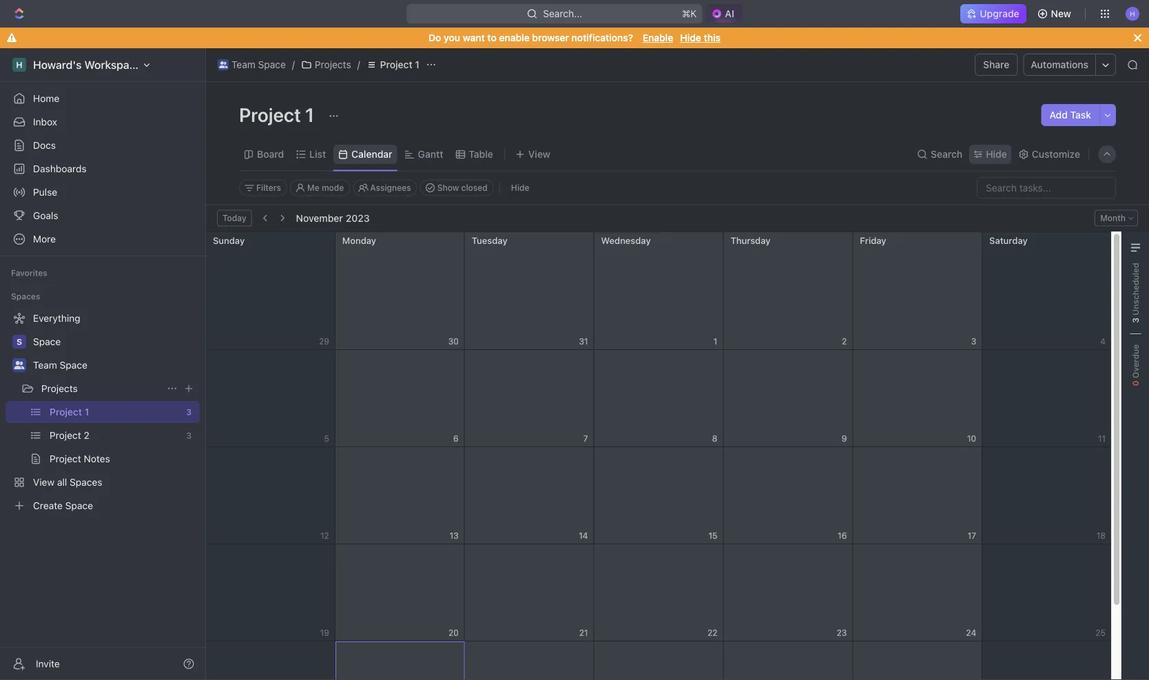 Task type: vqa. For each thing, say whether or not it's contained in the screenshot.


Task type: locate. For each thing, give the bounding box(es) containing it.
1 horizontal spatial view
[[529, 149, 551, 160]]

0 horizontal spatial project 1
[[50, 406, 89, 418]]

2 row from the top
[[206, 350, 1112, 447]]

⌘k
[[682, 8, 697, 19]]

1 horizontal spatial spaces
[[70, 477, 102, 488]]

0 horizontal spatial team
[[33, 359, 57, 371]]

0 vertical spatial h
[[1130, 10, 1136, 17]]

25
[[1096, 628, 1106, 637]]

hide left 'this'
[[680, 32, 701, 43]]

invite
[[36, 658, 60, 670]]

18
[[1097, 531, 1106, 540]]

gantt link
[[415, 145, 443, 164]]

hide inside hide dropdown button
[[986, 149, 1007, 160]]

spaces right all
[[70, 477, 102, 488]]

1 horizontal spatial projects link
[[298, 57, 355, 73]]

0 horizontal spatial 2
[[84, 430, 89, 441]]

1 horizontal spatial user group image
[[219, 61, 228, 68]]

3
[[1131, 318, 1141, 323], [971, 336, 977, 346], [186, 407, 192, 417], [186, 431, 192, 440]]

view inside sidebar navigation
[[33, 477, 55, 488]]

projects
[[315, 59, 351, 70], [41, 383, 78, 394]]

0 horizontal spatial project 1 link
[[50, 401, 181, 423]]

1 vertical spatial view
[[33, 477, 55, 488]]

project notes link
[[50, 448, 197, 470]]

search button
[[913, 145, 967, 164]]

1 horizontal spatial project 1
[[239, 103, 319, 126]]

0 horizontal spatial /
[[292, 59, 295, 70]]

automations
[[1031, 59, 1089, 70]]

2 horizontal spatial hide
[[986, 149, 1007, 160]]

spaces
[[11, 292, 40, 301], [70, 477, 102, 488]]

0 vertical spatial projects
[[315, 59, 351, 70]]

view button
[[511, 145, 555, 164]]

enable
[[643, 32, 674, 43]]

grid
[[205, 232, 1112, 680]]

hide down view button
[[511, 183, 530, 193]]

list link
[[307, 145, 326, 164]]

1 horizontal spatial hide
[[680, 32, 701, 43]]

2 vertical spatial project 1
[[50, 406, 89, 418]]

0 vertical spatial team space link
[[214, 57, 289, 73]]

browser
[[532, 32, 569, 43]]

filters button
[[239, 180, 287, 196]]

2023
[[346, 212, 370, 224]]

1 horizontal spatial projects
[[315, 59, 351, 70]]

7
[[584, 433, 588, 443]]

view left all
[[33, 477, 55, 488]]

add
[[1050, 109, 1068, 121]]

5
[[324, 433, 329, 443]]

/
[[292, 59, 295, 70], [357, 59, 360, 70]]

1 vertical spatial user group image
[[14, 361, 24, 369]]

1 vertical spatial project 1
[[239, 103, 319, 126]]

1 horizontal spatial team space
[[232, 59, 286, 70]]

1 horizontal spatial project 1 link
[[363, 57, 423, 73]]

create space
[[33, 500, 93, 511]]

you
[[444, 32, 460, 43]]

space link
[[33, 331, 197, 353]]

0 vertical spatial spaces
[[11, 292, 40, 301]]

8
[[712, 433, 718, 443]]

2 vertical spatial hide
[[511, 183, 530, 193]]

share
[[984, 59, 1010, 70]]

4
[[1101, 336, 1106, 346]]

2 inside sidebar navigation
[[84, 430, 89, 441]]

ai button
[[706, 4, 743, 23]]

team
[[232, 59, 256, 70], [33, 359, 57, 371]]

29
[[319, 336, 329, 346]]

1 vertical spatial team
[[33, 359, 57, 371]]

2 horizontal spatial project 1
[[380, 59, 420, 70]]

1 vertical spatial projects
[[41, 383, 78, 394]]

projects inside sidebar navigation
[[41, 383, 78, 394]]

0 horizontal spatial team space
[[33, 359, 87, 371]]

1 horizontal spatial team
[[232, 59, 256, 70]]

h button
[[1122, 3, 1144, 25]]

0 horizontal spatial projects
[[41, 383, 78, 394]]

sidebar navigation
[[0, 48, 209, 680]]

3 row from the top
[[206, 447, 1112, 544]]

docs
[[33, 140, 56, 151]]

1 vertical spatial 2
[[84, 430, 89, 441]]

do
[[429, 32, 441, 43]]

pulse link
[[6, 181, 200, 203]]

1 vertical spatial hide
[[986, 149, 1007, 160]]

project 1 link
[[363, 57, 423, 73], [50, 401, 181, 423]]

hide right search
[[986, 149, 1007, 160]]

projects link
[[298, 57, 355, 73], [41, 378, 161, 400]]

user group image inside team space link
[[219, 61, 228, 68]]

today button
[[217, 210, 252, 226]]

calendar link
[[349, 145, 393, 164]]

hide button
[[506, 180, 535, 196]]

1 vertical spatial project 1 link
[[50, 401, 181, 423]]

1 inside sidebar navigation
[[85, 406, 89, 418]]

view all spaces link
[[6, 471, 197, 493]]

h
[[1130, 10, 1136, 17], [16, 60, 23, 70]]

4 row from the top
[[206, 544, 1112, 641]]

row containing 5
[[206, 350, 1112, 447]]

row containing 12
[[206, 447, 1112, 544]]

view inside button
[[529, 149, 551, 160]]

team space link
[[214, 57, 289, 73], [33, 354, 197, 376]]

saturday
[[990, 235, 1028, 245]]

view up hide button
[[529, 149, 551, 160]]

0 vertical spatial view
[[529, 149, 551, 160]]

hide
[[680, 32, 701, 43], [986, 149, 1007, 160], [511, 183, 530, 193]]

0 horizontal spatial user group image
[[14, 361, 24, 369]]

favorites button
[[6, 265, 53, 281]]

tree
[[6, 307, 200, 517]]

0 horizontal spatial view
[[33, 477, 55, 488]]

ai
[[725, 8, 735, 19]]

0 horizontal spatial spaces
[[11, 292, 40, 301]]

project 2 link
[[50, 425, 181, 447]]

0 vertical spatial projects link
[[298, 57, 355, 73]]

row
[[206, 232, 1112, 350], [206, 350, 1112, 447], [206, 447, 1112, 544], [206, 544, 1112, 641], [206, 641, 1112, 680]]

thursday
[[731, 235, 771, 245]]

1 vertical spatial h
[[16, 60, 23, 70]]

17
[[968, 531, 977, 540]]

1 vertical spatial projects link
[[41, 378, 161, 400]]

1 vertical spatial spaces
[[70, 477, 102, 488]]

1
[[415, 59, 420, 70], [305, 103, 314, 126], [714, 336, 718, 346], [85, 406, 89, 418]]

team space
[[232, 59, 286, 70], [33, 359, 87, 371]]

board link
[[254, 145, 284, 164]]

2
[[842, 336, 847, 346], [84, 430, 89, 441]]

1 horizontal spatial 2
[[842, 336, 847, 346]]

tree containing everything
[[6, 307, 200, 517]]

inbox link
[[6, 111, 200, 133]]

Search tasks... text field
[[978, 177, 1116, 198]]

more button
[[6, 228, 200, 250]]

1 vertical spatial team space
[[33, 359, 87, 371]]

spaces down favorites
[[11, 292, 40, 301]]

add task button
[[1042, 104, 1100, 126]]

1 row from the top
[[206, 232, 1112, 350]]

s
[[17, 337, 22, 347]]

want
[[463, 32, 485, 43]]

0 horizontal spatial hide
[[511, 183, 530, 193]]

1 horizontal spatial /
[[357, 59, 360, 70]]

0 horizontal spatial h
[[16, 60, 23, 70]]

1 vertical spatial team space link
[[33, 354, 197, 376]]

0 vertical spatial hide
[[680, 32, 701, 43]]

friday
[[860, 235, 887, 245]]

user group image
[[219, 61, 228, 68], [14, 361, 24, 369]]

0 vertical spatial user group image
[[219, 61, 228, 68]]

15
[[709, 531, 718, 540]]

project notes
[[50, 453, 110, 464]]

1 horizontal spatial h
[[1130, 10, 1136, 17]]

everything link
[[6, 307, 197, 329]]

space inside create space link
[[65, 500, 93, 511]]

me mode
[[307, 183, 344, 193]]

upgrade link
[[961, 4, 1027, 23]]

pulse
[[33, 186, 57, 198]]

this
[[704, 32, 721, 43]]



Task type: describe. For each thing, give the bounding box(es) containing it.
13
[[450, 531, 459, 540]]

unscheduled
[[1131, 263, 1141, 318]]

10
[[968, 433, 977, 443]]

wednesday
[[601, 235, 651, 245]]

upgrade
[[980, 8, 1020, 19]]

24
[[966, 628, 977, 637]]

11
[[1098, 433, 1106, 443]]

to
[[488, 32, 497, 43]]

closed
[[461, 183, 488, 193]]

assignees button
[[353, 180, 417, 196]]

customize button
[[1014, 145, 1085, 164]]

board
[[257, 149, 284, 160]]

automations button
[[1024, 54, 1096, 75]]

filters
[[256, 183, 281, 193]]

0 vertical spatial 2
[[842, 336, 847, 346]]

19
[[320, 628, 329, 637]]

h inside sidebar navigation
[[16, 60, 23, 70]]

add task
[[1050, 109, 1092, 121]]

6
[[454, 433, 459, 443]]

me
[[307, 183, 320, 193]]

show closed
[[437, 183, 488, 193]]

today
[[223, 213, 246, 223]]

month
[[1101, 213, 1126, 223]]

user group image inside sidebar navigation
[[14, 361, 24, 369]]

row containing 19
[[206, 544, 1112, 641]]

view all spaces
[[33, 477, 102, 488]]

0 vertical spatial team
[[232, 59, 256, 70]]

home link
[[6, 88, 200, 110]]

0 vertical spatial project 1
[[380, 59, 420, 70]]

goals link
[[6, 205, 200, 227]]

1 horizontal spatial team space link
[[214, 57, 289, 73]]

howard's
[[33, 58, 82, 71]]

howard's workspace
[[33, 58, 142, 71]]

team space inside sidebar navigation
[[33, 359, 87, 371]]

30
[[448, 336, 459, 346]]

view for view
[[529, 149, 551, 160]]

do you want to enable browser notifications? enable hide this
[[429, 32, 721, 43]]

project 2
[[50, 430, 89, 441]]

goals
[[33, 210, 58, 221]]

gantt
[[418, 149, 443, 160]]

me mode button
[[290, 180, 350, 196]]

hide button
[[970, 145, 1012, 164]]

new
[[1051, 8, 1072, 19]]

0 horizontal spatial team space link
[[33, 354, 197, 376]]

favorites
[[11, 268, 47, 278]]

mode
[[322, 183, 344, 193]]

14
[[579, 531, 588, 540]]

tuesday
[[472, 235, 508, 245]]

notes
[[84, 453, 110, 464]]

notifications?
[[572, 32, 633, 43]]

view button
[[511, 138, 555, 171]]

1 inside row
[[714, 336, 718, 346]]

enable
[[499, 32, 530, 43]]

16
[[838, 531, 847, 540]]

show closed button
[[420, 180, 494, 196]]

docs link
[[6, 134, 200, 156]]

search...
[[543, 8, 583, 19]]

tree inside sidebar navigation
[[6, 307, 200, 517]]

customize
[[1032, 149, 1081, 160]]

sunday
[[213, 235, 245, 245]]

21
[[579, 628, 588, 637]]

h inside "dropdown button"
[[1130, 10, 1136, 17]]

dashboards
[[33, 163, 87, 174]]

3 inside row
[[971, 336, 977, 346]]

team inside sidebar navigation
[[33, 359, 57, 371]]

project 1 inside sidebar navigation
[[50, 406, 89, 418]]

more
[[33, 233, 56, 245]]

0 vertical spatial team space
[[232, 59, 286, 70]]

create
[[33, 500, 63, 511]]

workspace
[[84, 58, 142, 71]]

share button
[[975, 54, 1018, 76]]

grid containing sunday
[[205, 232, 1112, 680]]

month button
[[1095, 210, 1138, 226]]

row containing 29
[[206, 232, 1112, 350]]

new button
[[1032, 3, 1080, 25]]

12
[[320, 531, 329, 540]]

22
[[708, 628, 718, 637]]

november
[[296, 212, 343, 224]]

space, , element
[[12, 335, 26, 349]]

view for view all spaces
[[33, 477, 55, 488]]

home
[[33, 93, 59, 104]]

task
[[1071, 109, 1092, 121]]

0 vertical spatial project 1 link
[[363, 57, 423, 73]]

overdue
[[1131, 344, 1141, 381]]

all
[[57, 477, 67, 488]]

5 row from the top
[[206, 641, 1112, 680]]

1 / from the left
[[292, 59, 295, 70]]

list
[[310, 149, 326, 160]]

hide inside hide button
[[511, 183, 530, 193]]

20
[[449, 628, 459, 637]]

dashboards link
[[6, 158, 200, 180]]

assignees
[[370, 183, 411, 193]]

everything
[[33, 313, 80, 324]]

2 / from the left
[[357, 59, 360, 70]]

table link
[[466, 145, 493, 164]]

0 horizontal spatial projects link
[[41, 378, 161, 400]]

howard's workspace, , element
[[12, 58, 26, 72]]

9
[[842, 433, 847, 443]]



